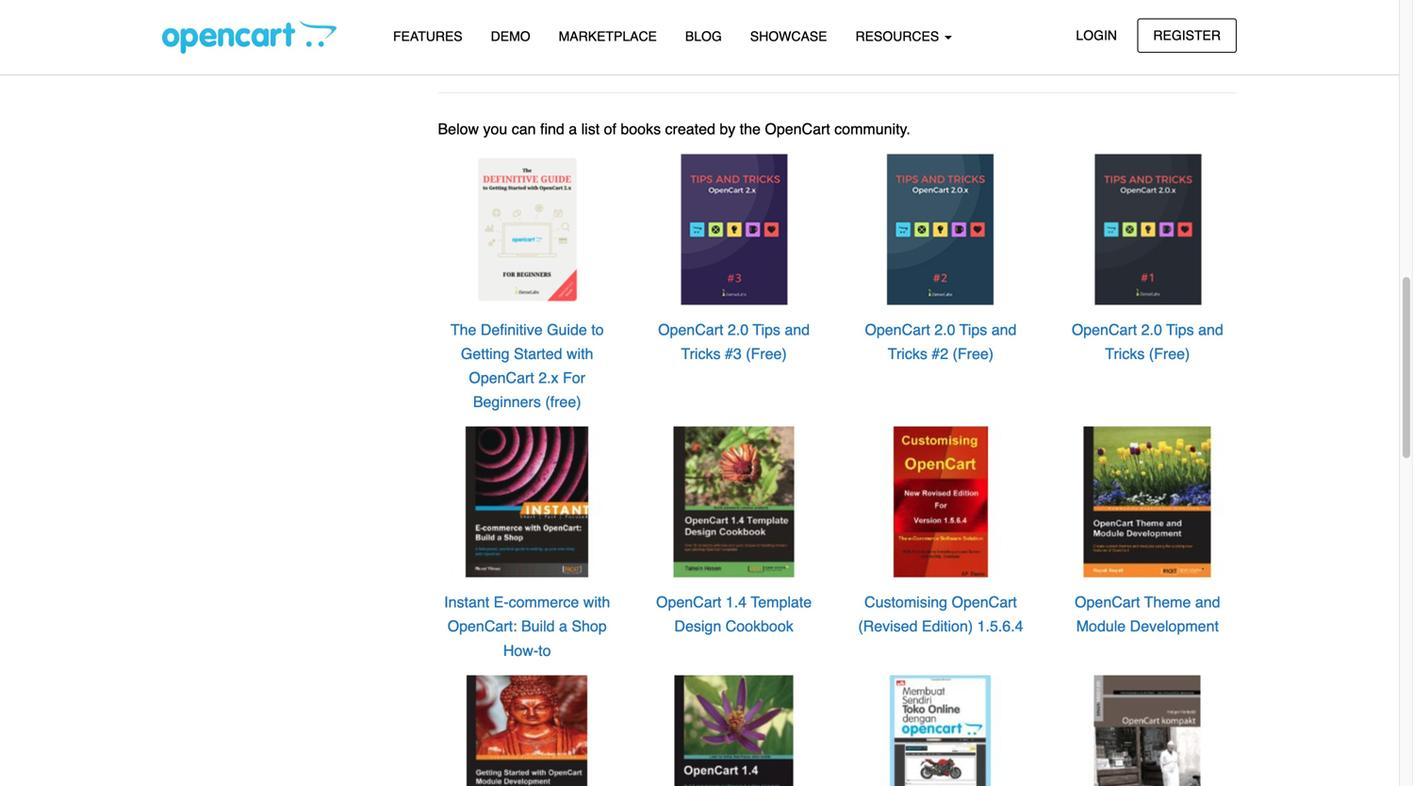 Task type: vqa. For each thing, say whether or not it's contained in the screenshot.
Viewing The Attributes In Product Comparison
no



Task type: locate. For each thing, give the bounding box(es) containing it.
2 horizontal spatial tricks
[[1105, 345, 1145, 362]]

2 (free) from the left
[[953, 345, 994, 362]]

instant e-commerce with opencart: build a shop how-to
[[444, 594, 610, 659]]

0 horizontal spatial tips
[[753, 321, 781, 338]]

demo
[[491, 29, 530, 44]]

to
[[591, 321, 604, 338], [538, 642, 551, 659]]

2.0 inside 'opencart 2.0 tips and tricks (free)'
[[1141, 321, 1162, 338]]

customising opencart (revised edition) 1.5.6.4 link
[[858, 594, 1023, 635]]

free opencart book image
[[1071, 153, 1224, 306]]

features link
[[379, 20, 477, 53]]

3 2.0 from the left
[[1141, 321, 1162, 338]]

a
[[569, 120, 577, 138], [559, 618, 567, 635]]

1.4
[[726, 594, 747, 611]]

opencart inside the definitive guide to getting started with opencart 2.x for beginners (free)
[[469, 369, 534, 386]]

with up for
[[567, 345, 593, 362]]

opencart inside customising opencart (revised edition) 1.5.6.4
[[952, 594, 1017, 611]]

created
[[665, 120, 715, 138]]

and inside 'opencart 2.0 tips and tricks (free)'
[[1198, 321, 1223, 338]]

tricks inside 'opencart 2.0 tips and tricks (free)'
[[1105, 345, 1145, 362]]

1.5.6.4
[[977, 618, 1023, 635]]

opencart 2.0 tips and tricks #2 (free)
[[865, 321, 1017, 362]]

(free) inside opencart 2.0 tips and tricks #3 (free)
[[746, 345, 787, 362]]

0 horizontal spatial a
[[559, 618, 567, 635]]

opencart theme and module development link
[[1075, 594, 1220, 635]]

by
[[720, 120, 736, 138]]

started
[[514, 345, 562, 362]]

opencart 1.4: beginner's guide image
[[658, 674, 810, 786]]

resources link
[[841, 20, 966, 53]]

guide
[[547, 321, 587, 338]]

opencart inside 'opencart 2.0 tips and tricks (free)'
[[1072, 321, 1137, 338]]

1 horizontal spatial to
[[591, 321, 604, 338]]

shop
[[572, 618, 607, 635]]

opencart inside opencart theme and module development
[[1075, 594, 1140, 611]]

1 tricks from the left
[[681, 345, 721, 362]]

1 horizontal spatial tips
[[960, 321, 987, 338]]

2 tips from the left
[[960, 321, 987, 338]]

with up shop
[[583, 594, 610, 611]]

a inside the instant e-commerce with opencart: build a shop how-to
[[559, 618, 567, 635]]

3 tricks from the left
[[1105, 345, 1145, 362]]

2 horizontal spatial 2.0
[[1141, 321, 1162, 338]]

0 vertical spatial to
[[591, 321, 604, 338]]

membuat sendiri toko online dengan opencart (indonesian edition) image
[[864, 674, 1017, 786]]

tricks
[[681, 345, 721, 362], [888, 345, 928, 362], [1105, 345, 1145, 362]]

of
[[604, 120, 616, 138]]

tricks for (free)
[[1105, 345, 1145, 362]]

a right build
[[559, 618, 567, 635]]

1 2.0 from the left
[[728, 321, 749, 338]]

opencart tips and tricks part 2 image
[[864, 153, 1017, 306]]

1 horizontal spatial 2.0
[[934, 321, 955, 338]]

0 horizontal spatial tricks
[[681, 345, 721, 362]]

opencart
[[765, 120, 830, 138], [658, 321, 723, 338], [865, 321, 930, 338], [1072, 321, 1137, 338], [469, 369, 534, 386], [656, 594, 722, 611], [952, 594, 1017, 611], [1075, 594, 1140, 611]]

0 horizontal spatial 2.0
[[728, 321, 749, 338]]

definitive
[[481, 321, 543, 338]]

opencart inside opencart 1.4 template design cookbook
[[656, 594, 722, 611]]

tips for #3
[[753, 321, 781, 338]]

tricks for #3
[[681, 345, 721, 362]]

tips inside opencart 2.0 tips and tricks #3 (free)
[[753, 321, 781, 338]]

tricks inside opencart 2.0 tips and tricks #3 (free)
[[681, 345, 721, 362]]

opencart:
[[448, 618, 517, 635]]

(free)
[[545, 393, 581, 411]]

to down build
[[538, 642, 551, 659]]

3 (free) from the left
[[1149, 345, 1190, 362]]

tips for (free)
[[1166, 321, 1194, 338]]

marketplace
[[559, 29, 657, 44]]

2.0
[[728, 321, 749, 338], [934, 321, 955, 338], [1141, 321, 1162, 338]]

community.
[[834, 120, 910, 138]]

1 (free) from the left
[[746, 345, 787, 362]]

template
[[751, 594, 812, 611]]

1 horizontal spatial (free)
[[953, 345, 994, 362]]

to inside the definitive guide to getting started with opencart 2.x for beginners (free)
[[591, 321, 604, 338]]

and inside opencart 2.0 tips and tricks #3 (free)
[[785, 321, 810, 338]]

the definitive guide to getting started with opencart 2.x for beginners (free) link
[[450, 321, 604, 411]]

(free) inside opencart 2.0 tips and tricks #2 (free)
[[953, 345, 994, 362]]

2 tricks from the left
[[888, 345, 928, 362]]

2 horizontal spatial tips
[[1166, 321, 1194, 338]]

demo link
[[477, 20, 545, 53]]

2 2.0 from the left
[[934, 321, 955, 338]]

tips inside 'opencart 2.0 tips and tricks (free)'
[[1166, 321, 1194, 338]]

0 horizontal spatial (free)
[[746, 345, 787, 362]]

and for opencart 2.0 tips and tricks #2 (free)
[[992, 321, 1017, 338]]

tips inside opencart 2.0 tips and tricks #2 (free)
[[960, 321, 987, 338]]

1 vertical spatial to
[[538, 642, 551, 659]]

a left 'list'
[[569, 120, 577, 138]]

tricks for #2
[[888, 345, 928, 362]]

the
[[740, 120, 761, 138]]

opencart 2.0 tips and tricks (free) link
[[1072, 321, 1223, 362]]

list
[[581, 120, 600, 138]]

1 tips from the left
[[753, 321, 781, 338]]

tricks inside opencart 2.0 tips and tricks #2 (free)
[[888, 345, 928, 362]]

the definitive guide to getting started with opencart 2.x for beginners (free)
[[450, 321, 604, 411]]

1 vertical spatial a
[[559, 618, 567, 635]]

3 tips from the left
[[1166, 321, 1194, 338]]

tips
[[753, 321, 781, 338], [960, 321, 987, 338], [1166, 321, 1194, 338]]

and
[[785, 321, 810, 338], [992, 321, 1017, 338], [1198, 321, 1223, 338], [1195, 594, 1220, 611]]

2 horizontal spatial (free)
[[1149, 345, 1190, 362]]

2.0 for #2
[[934, 321, 955, 338]]

login
[[1076, 28, 1117, 43]]

with
[[567, 345, 593, 362], [583, 594, 610, 611]]

1 horizontal spatial tricks
[[888, 345, 928, 362]]

blog link
[[671, 20, 736, 53]]

0 horizontal spatial to
[[538, 642, 551, 659]]

commerce
[[509, 594, 579, 611]]

0 vertical spatial a
[[569, 120, 577, 138]]

0 vertical spatial with
[[567, 345, 593, 362]]

(free)
[[746, 345, 787, 362], [953, 345, 994, 362], [1149, 345, 1190, 362]]

opencart 2.0 tips and tricks #2 (free) link
[[865, 321, 1017, 362]]

2.0 inside opencart 2.0 tips and tricks #2 (free)
[[934, 321, 955, 338]]

with inside the definitive guide to getting started with opencart 2.x for beginners (free)
[[567, 345, 593, 362]]

opencart 1.4 template design cookbook
[[656, 594, 812, 635]]

can
[[512, 120, 536, 138]]

instant e-commerce with opencart: build a shop how-to link
[[444, 594, 610, 659]]

opencart theme and module development
[[1075, 594, 1220, 635]]

(free) inside 'opencart 2.0 tips and tricks (free)'
[[1149, 345, 1190, 362]]

features
[[393, 29, 463, 44]]

resources
[[856, 29, 943, 44]]

to right guide
[[591, 321, 604, 338]]

with inside the instant e-commerce with opencart: build a shop how-to
[[583, 594, 610, 611]]

and inside opencart 2.0 tips and tricks #2 (free)
[[992, 321, 1017, 338]]

design
[[674, 618, 721, 635]]

2.0 inside opencart 2.0 tips and tricks #3 (free)
[[728, 321, 749, 338]]

1 vertical spatial with
[[583, 594, 610, 611]]



Task type: describe. For each thing, give the bounding box(es) containing it.
find
[[540, 120, 565, 138]]

showcase
[[750, 29, 827, 44]]

instant e-commerce with opencart: build a shop how-to image
[[451, 426, 604, 578]]

you
[[483, 120, 507, 138]]

e-
[[494, 594, 509, 611]]

customising opencart (revised edition) 1.5.6.4 image
[[864, 426, 1017, 578]]

development
[[1130, 618, 1219, 635]]

2.0 for #3
[[728, 321, 749, 338]]

how-
[[503, 642, 538, 659]]

opencart kompakt (web-edition) (german edition) image
[[1071, 674, 1224, 786]]

#2
[[932, 345, 948, 362]]

opencart - open source shopping cart solution image
[[162, 20, 337, 54]]

theme
[[1144, 594, 1191, 611]]

opencart inside opencart 2.0 tips and tricks #2 (free)
[[865, 321, 930, 338]]

register link
[[1137, 18, 1237, 53]]

getting
[[461, 345, 510, 362]]

1 horizontal spatial a
[[569, 120, 577, 138]]

opencart 2.0 tips and tricks (free)
[[1072, 321, 1223, 362]]

marketplace link
[[545, 20, 671, 53]]

opencart 1.4 template design cookbook image
[[658, 426, 810, 578]]

blog
[[685, 29, 722, 44]]

opencart theme and module development image
[[1071, 426, 1224, 578]]

additional
[[438, 35, 576, 68]]

login link
[[1060, 18, 1133, 53]]

getting started with opencart module development image
[[451, 674, 604, 786]]

books
[[621, 120, 661, 138]]

opencart 2.0 tips and tricks #3 (free)
[[658, 321, 810, 362]]

tips for #2
[[960, 321, 987, 338]]

showcase link
[[736, 20, 841, 53]]

below
[[438, 120, 479, 138]]

(revised
[[858, 618, 918, 635]]

reading
[[584, 35, 696, 68]]

(free) for #2
[[953, 345, 994, 362]]

opencart inside opencart 2.0 tips and tricks #3 (free)
[[658, 321, 723, 338]]

module
[[1076, 618, 1126, 635]]

cookbook
[[726, 618, 794, 635]]

additional reading
[[438, 35, 696, 68]]

the
[[450, 321, 476, 338]]

build
[[521, 618, 555, 635]]

opencart 1.4 template design cookbook link
[[656, 594, 812, 635]]

2.x
[[538, 369, 559, 386]]

to inside the instant e-commerce with opencart: build a shop how-to
[[538, 642, 551, 659]]

customising opencart (revised edition) 1.5.6.4
[[858, 594, 1023, 635]]

below you can find a list of books created by the opencart community.
[[438, 120, 910, 138]]

and for opencart 2.0 tips and tricks #3 (free)
[[785, 321, 810, 338]]

opencart 2.0 tips and tricks #3 (free) link
[[658, 321, 810, 362]]

and for opencart 2.0 tips and tricks (free)
[[1198, 321, 1223, 338]]

2.0 for (free)
[[1141, 321, 1162, 338]]

(free) for #3
[[746, 345, 787, 362]]

#3
[[725, 345, 742, 362]]

instant
[[444, 594, 489, 611]]

for
[[563, 369, 585, 386]]

opencart tips and tricks part 3 image
[[658, 153, 810, 306]]

and inside opencart theme and module development
[[1195, 594, 1220, 611]]

edition)
[[922, 618, 973, 635]]

the definitive guide to getting started with opencart 2.x for beginners image
[[451, 153, 604, 306]]

beginners
[[473, 393, 541, 411]]

customising
[[865, 594, 947, 611]]

register
[[1153, 28, 1221, 43]]



